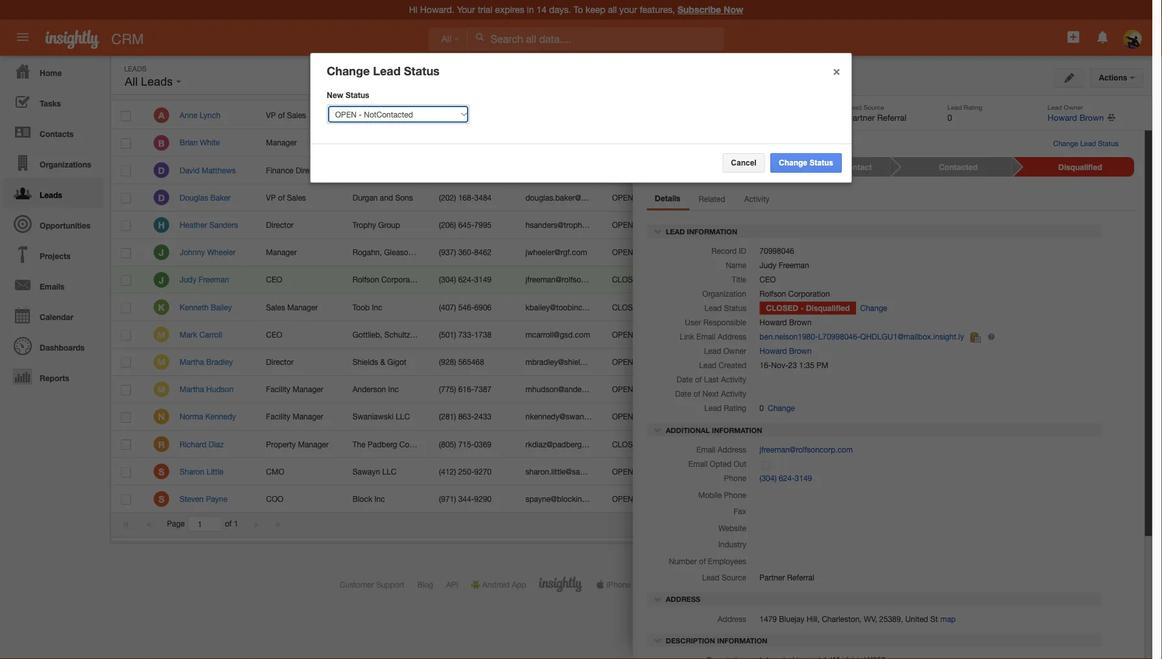 Task type: describe. For each thing, give the bounding box(es) containing it.
16-nov-23 1:35 pm for bwhite@boganinc.com
[[699, 138, 768, 147]]

howard brown link for (407) 546-6906
[[813, 303, 865, 312]]

16- right created
[[760, 361, 772, 370]]

rogahn, gleason and farrell
[[353, 248, 452, 257]]

row containing full name
[[111, 76, 954, 100]]

howard for brian white
[[813, 138, 840, 147]]

lead rating
[[705, 404, 747, 413]]

follow image for rkdiaz@padbergh.com
[[899, 439, 912, 451]]

app for iphone app
[[633, 581, 648, 590]]

(407) 546-6906
[[439, 303, 492, 312]]

(281) 863-2433
[[439, 413, 492, 422]]

of right terms
[[684, 581, 691, 590]]

address up out
[[718, 445, 747, 455]]

nov- up 'tags'
[[986, 205, 1003, 215]]

corporation inside rolfson corporation cell
[[382, 275, 423, 285]]

1:35 down ben.nelson1980-
[[800, 361, 815, 370]]

1 horizontal spatial freeman
[[779, 261, 810, 270]]

not contacted
[[683, 163, 737, 172]]

lead inside lead source partner referral
[[848, 103, 862, 111]]

norma
[[180, 413, 203, 422]]

1 horizontal spatial import
[[1014, 205, 1036, 215]]

show sidebar image
[[1023, 70, 1032, 79]]

(937) 360-8462 cell
[[429, 239, 516, 267]]

16-nov-23 1:35 pm cell for mbradley@shieldsgigot.com
[[689, 349, 803, 376]]

1:35 right opted
[[739, 467, 754, 477]]

of left next
[[694, 390, 701, 399]]

1 vertical spatial corporation
[[789, 290, 830, 299]]

durgan and sons cell
[[343, 184, 429, 212]]

- for mbradley@shieldsgigot.com
[[636, 358, 639, 367]]

leads down the import leads
[[999, 170, 1020, 179]]

3484
[[475, 193, 492, 202]]

manager for m
[[293, 385, 324, 394]]

address down terms of service link
[[664, 596, 701, 604]]

2 s row from the top
[[111, 486, 954, 514]]

david matthews
[[180, 166, 236, 175]]

address down responsible
[[718, 333, 747, 342]]

howard brown link for (928) 565468
[[813, 358, 865, 367]]

open - notcontacted for mbradley@shieldsgigot.com
[[612, 358, 690, 367]]

ceo cell for m
[[256, 321, 343, 349]]

1 horizontal spatial judy
[[760, 261, 777, 270]]

344-
[[459, 495, 475, 504]]

bogan-
[[353, 138, 379, 147]]

notcontacted for spayne@blockinc.com
[[641, 495, 690, 504]]

jwheeler@rgf.com
[[526, 248, 588, 257]]

rolfson inside cell
[[353, 275, 379, 285]]

padberg
[[368, 440, 398, 449]]

details link
[[647, 190, 689, 209]]

brown for matthews
[[842, 166, 865, 175]]

notcontacted for douglas.baker@durganandsons.com
[[641, 193, 690, 202]]

1 j row from the top
[[111, 239, 954, 267]]

disqualified inside j row
[[651, 275, 692, 285]]

manager cell for b
[[256, 129, 343, 157]]

full
[[179, 84, 193, 93]]

jfreeman@rolfsoncorp.com for "jfreeman@rolfsoncorp.com" cell
[[526, 275, 619, 285]]

kbailey@toobinc.com cell
[[516, 294, 602, 321]]

status for new status
[[346, 90, 370, 100]]

finance director cell
[[256, 157, 343, 184]]

× button
[[827, 57, 848, 83]]

manager for n
[[293, 413, 324, 422]]

user responsible
[[685, 318, 747, 327]]

nov- down the email address
[[711, 467, 728, 477]]

address up description information
[[718, 615, 747, 624]]

brown for little
[[842, 467, 865, 477]]

johnny wheeler link
[[180, 248, 242, 257]]

android app
[[483, 581, 527, 590]]

j for johnny wheeler
[[159, 247, 164, 258]]

description information
[[664, 637, 768, 646]]

lead up blanda
[[373, 64, 401, 78]]

16-nov-23 1:35 pm for mhudson@andersoninc.com
[[699, 385, 768, 394]]

spayne@blockinc.com
[[526, 495, 604, 504]]

1
[[234, 520, 238, 529]]

email for address
[[697, 445, 716, 455]]

(928) 565468 cell
[[429, 349, 516, 376]]

email for opted
[[689, 460, 708, 469]]

m link for mark carroll
[[154, 327, 169, 343]]

manager cell for j
[[256, 239, 343, 267]]

(775) 616-7387 cell
[[429, 376, 516, 404]]

sawayn llc cell
[[343, 459, 429, 486]]

the padberg company (805) 715-0369
[[353, 440, 492, 449]]

16-nov-23 import
[[972, 205, 1036, 215]]

follow image inside d row
[[899, 165, 912, 177]]

howard brown link for (206) 645-7995
[[813, 221, 865, 230]]

freeman inside j row
[[199, 275, 229, 285]]

13 16-nov-23 1:35 pm cell from the top
[[689, 459, 803, 486]]

the padberg company cell
[[343, 431, 433, 459]]

actions button
[[1091, 68, 1144, 88]]

(304) 624-3149 link
[[760, 474, 813, 483]]

16-nov-23 1:35 pm cell for bwhite@boganinc.com
[[689, 129, 803, 157]]

map
[[941, 615, 957, 624]]

lead owner inside row
[[812, 84, 857, 93]]

closed for b
[[612, 138, 644, 147]]

ben.nelson1980-
[[760, 333, 819, 342]]

16- for mhudson@andersoninc.com
[[699, 385, 711, 394]]

open - notcontacted for hsanders@trophygroup.com
[[612, 221, 690, 230]]

Search this list... text field
[[717, 65, 863, 85]]

16-nov-23 1:35 pm for nkennedy@swaniawskillc.com
[[699, 413, 768, 422]]

nov- left the 'cancel'
[[711, 166, 728, 175]]

right click to copy email address image
[[971, 333, 982, 343]]

leads
[[1016, 98, 1040, 107]]

lead left 'tags'
[[963, 222, 982, 230]]

0 vertical spatial name
[[195, 84, 217, 93]]

0 horizontal spatial import
[[974, 152, 997, 161]]

cmo
[[266, 467, 285, 477]]

pm for mbradley@shieldsgigot.com
[[756, 358, 768, 367]]

1 vertical spatial rolfson
[[760, 290, 787, 299]]

(251)
[[439, 138, 456, 147]]

16-nov-23 import link
[[963, 205, 1036, 215]]

privacy
[[732, 581, 757, 590]]

manager inside b row
[[266, 138, 297, 147]]

company
[[400, 440, 433, 449]]

export leads link
[[963, 170, 1020, 179]]

auer,
[[379, 138, 396, 147]]

Search all data.... text field
[[468, 27, 724, 51]]

rolfson corporation inside rolfson corporation cell
[[353, 275, 423, 285]]

spayne@blockinc.com cell
[[516, 486, 604, 514]]

howard brown link for (251) 735-5824
[[813, 138, 865, 147]]

ceo for m
[[266, 330, 283, 339]]

1 vertical spatial activity
[[721, 376, 747, 385]]

168-
[[459, 193, 475, 202]]

(304) 624-3149 for (304) 624-3149 cell
[[439, 275, 492, 285]]

lead up 'last'
[[700, 361, 717, 370]]

1 horizontal spatial change lead status
[[1054, 139, 1119, 148]]

0 vertical spatial date
[[677, 376, 693, 385]]

llc for s
[[383, 467, 397, 477]]

546-
[[459, 303, 475, 312]]

pm for jwheeler@rgf.com
[[756, 248, 768, 257]]

attempted
[[802, 163, 841, 172]]

lead inside 'lead owner howard brown'
[[1048, 103, 1063, 111]]

anne
[[180, 111, 198, 120]]

sharon
[[180, 467, 205, 477]]

1 horizontal spatial rolfson corporation
[[760, 290, 830, 299]]

inc for s
[[375, 495, 385, 504]]

of left 'last'
[[695, 376, 702, 385]]

change  status button
[[771, 154, 842, 173]]

record
[[712, 247, 737, 256]]

coo cell
[[256, 486, 343, 514]]

1 m row from the top
[[111, 321, 954, 349]]

8 open - notcontacted cell from the top
[[602, 459, 690, 486]]

735-
[[459, 138, 475, 147]]

1 vertical spatial lead owner
[[704, 347, 747, 356]]

7387
[[475, 385, 492, 394]]

tasks link
[[3, 86, 104, 117]]

4 column header from the left
[[688, 76, 802, 100]]

nov- for mcarroll@gsd.com
[[711, 330, 728, 339]]

open - notcontacted for mcarroll@gsd.com
[[612, 330, 690, 339]]

brown inside 'lead owner howard brown'
[[1080, 112, 1105, 123]]

733-
[[459, 330, 475, 339]]

opted
[[710, 460, 732, 469]]

1 vertical spatial date
[[676, 390, 692, 399]]

(304) 624-3149 cell
[[429, 267, 516, 294]]

open for mcarroll@gsd.com
[[612, 330, 634, 339]]

judy inside row group
[[180, 275, 197, 285]]

source for lead source
[[722, 574, 747, 583]]

closed for j
[[612, 275, 644, 285]]

16-nov-23 1:35 pm down ben.nelson1980-
[[760, 361, 829, 370]]

anne lynch
[[180, 111, 221, 120]]

of right number
[[700, 557, 706, 566]]

1:35 for jfreeman@rolfsoncorp.com
[[739, 275, 754, 285]]

director inside cell
[[296, 166, 323, 175]]

facility for m
[[266, 385, 291, 394]]

new status
[[327, 90, 370, 100]]

support
[[376, 581, 405, 590]]

(805) 715-0369 cell
[[429, 431, 516, 459]]

360-
[[459, 248, 475, 257]]

16-nov-23 1:35 pm cell for rkdiaz@padbergh.com
[[689, 431, 803, 459]]

new lead link
[[1054, 65, 1107, 85]]

tags
[[984, 222, 1002, 230]]

j for judy freeman
[[159, 275, 164, 286]]

bogan-auer, inc. cell
[[343, 129, 429, 157]]

l70998046-
[[819, 333, 861, 342]]

(928)
[[439, 358, 456, 367]]

b row
[[111, 129, 954, 157]]

(304) 624-3149 for (304) 624-3149 link
[[760, 474, 813, 483]]

2433
[[475, 413, 492, 422]]

howard brown for (805) 715-0369
[[813, 440, 865, 449]]

j link for judy freeman
[[154, 272, 169, 288]]

crm
[[111, 31, 144, 47]]

jfreeman@rolfsoncorp.com link
[[760, 445, 854, 455]]

8 open from the top
[[612, 467, 634, 477]]

lead down next
[[705, 404, 722, 413]]

1:35 for mbradley@shieldsgigot.com
[[739, 358, 754, 367]]

toob inc cell
[[343, 294, 429, 321]]

trophy
[[353, 221, 376, 230]]

howard brown for (206) 645-7995
[[813, 221, 865, 230]]

0 vertical spatial all
[[442, 34, 452, 44]]

0 vertical spatial organization
[[352, 84, 400, 93]]

douglas
[[180, 193, 208, 202]]

s link for sharon little
[[154, 464, 169, 480]]

lead up disqualified link
[[1081, 139, 1097, 148]]

blanda
[[376, 111, 400, 120]]

2 vertical spatial activity
[[721, 390, 747, 399]]

lead left actions at the right top of page
[[1080, 70, 1099, 79]]

nov- for kbailey@toobinc.com
[[711, 303, 728, 312]]

leads left full
[[141, 75, 173, 88]]

martha bradley
[[180, 358, 233, 367]]

m link for martha hudson
[[154, 382, 169, 398]]

0 vertical spatial judy freeman
[[760, 261, 810, 270]]

1 vertical spatial partner
[[760, 574, 786, 583]]

referral inside lead source partner referral
[[878, 112, 907, 123]]

information for email address
[[712, 426, 763, 435]]

0 horizontal spatial owner
[[724, 347, 747, 356]]

nov- down ben.nelson1980-
[[772, 361, 789, 370]]

closed - disqualified cell for b
[[602, 129, 692, 157]]

brown for lynch
[[842, 111, 865, 120]]

2 16-nov-23 1:35 pm cell from the top
[[689, 157, 803, 184]]

nov- for douglas.baker@durganandsons.com
[[711, 193, 728, 202]]

charleston,
[[822, 615, 862, 624]]

ceo cell for j
[[256, 267, 343, 294]]

open - notcontacted cell for mhudson@andersoninc.com
[[602, 376, 690, 404]]

david matthews link
[[180, 166, 243, 175]]

richard diaz
[[180, 440, 224, 449]]

disqualified inside disqualified link
[[1059, 163, 1103, 172]]

1 contacted from the left
[[698, 163, 737, 172]]

sales manager cell
[[256, 294, 343, 321]]

lead left status:
[[647, 140, 667, 148]]

howard for martha bradley
[[813, 358, 840, 367]]

1 horizontal spatial organization
[[703, 290, 747, 299]]

mobile
[[699, 491, 722, 500]]

judy freeman inside j row
[[180, 275, 229, 285]]

facility manager for m
[[266, 385, 324, 394]]

douglas.baker@durganandsons.com
[[526, 193, 653, 202]]

(501) 733-1738
[[439, 330, 492, 339]]

director cell for m
[[256, 349, 343, 376]]

jfreeman@rolfsoncorp.com cell
[[516, 267, 619, 294]]

16- up the lead tags
[[974, 205, 986, 215]]

- for rkdiaz@padbergh.com
[[646, 440, 649, 449]]

0 vertical spatial email
[[697, 333, 716, 342]]

lead down × button
[[812, 84, 830, 93]]

lead inside lead rating 0
[[948, 103, 963, 111]]

16- for rkdiaz@padbergh.com
[[699, 440, 711, 449]]

nov- for bwhite@boganinc.com
[[711, 138, 728, 147]]

(937) 360-8462
[[439, 248, 492, 257]]

23 for kbailey@toobinc.com
[[728, 303, 736, 312]]

0 inside lead rating 0
[[948, 112, 953, 123]]

(412) 250-9270
[[439, 467, 492, 477]]

swaniawski llc cell
[[343, 404, 429, 431]]

mark
[[180, 330, 197, 339]]

715-
[[459, 440, 475, 449]]

vp for d
[[266, 193, 276, 202]]

terms of service
[[661, 581, 719, 590]]

smartmerge leads
[[963, 98, 1040, 107]]

16-nov-23 1:35 pm for mcarroll@gsd.com
[[699, 330, 768, 339]]

1:35 for rkdiaz@padbergh.com
[[739, 440, 754, 449]]

(501) 733-1738 cell
[[429, 321, 516, 349]]

lead down link email address
[[704, 347, 722, 356]]

disqualified link
[[1014, 157, 1135, 177]]

2 m row from the top
[[111, 349, 954, 376]]

manager up sales manager on the top of page
[[266, 248, 297, 257]]

16- right not
[[699, 166, 711, 175]]

closed - disqualified for b
[[612, 138, 692, 147]]

ceo right title
[[760, 275, 776, 284]]

1:35 up activity link
[[739, 166, 754, 175]]

of inside d row
[[278, 193, 285, 202]]

3 column header from the left
[[602, 76, 688, 100]]

notifications image
[[1096, 29, 1111, 45]]

16- for hsanders@trophygroup.com
[[699, 221, 711, 230]]

lead down number of employees
[[703, 574, 720, 583]]

(206) 645-7995 cell
[[429, 212, 516, 239]]

mhudson@andersoninc.com
[[526, 385, 625, 394]]

emails link
[[3, 270, 104, 300]]

1 vertical spatial 0
[[760, 404, 764, 413]]

kennedy
[[205, 413, 236, 422]]

facility manager cell for n
[[256, 404, 343, 431]]

douglas baker
[[180, 193, 231, 202]]

ben.nelson1980-l70998046-qhdlgu1@mailbox.insight.ly
[[760, 333, 965, 342]]

jfreeman@rolfsoncorp.com for jfreeman@rolfsoncorp.com 'link'
[[760, 445, 854, 455]]

wheeler
[[207, 248, 236, 257]]

howard brown link for (412) 250-9270
[[813, 467, 865, 477]]

leads inside leads link
[[40, 190, 62, 200]]

b
[[158, 138, 165, 148]]

email opted out
[[689, 460, 747, 469]]

d for david matthews
[[158, 165, 165, 176]]

(281) 863-2433 cell
[[429, 404, 516, 431]]

douglas.baker@durganandsons.com cell
[[516, 184, 653, 212]]

notcontacted for mhudson@andersoninc.com
[[641, 385, 690, 394]]

change inside change link
[[861, 304, 888, 313]]

status:
[[669, 140, 697, 148]]

mbradley@shieldsgigot.com cell
[[516, 349, 624, 376]]

all leads button
[[122, 72, 185, 92]]

toob
[[353, 303, 370, 312]]



Task type: locate. For each thing, give the bounding box(es) containing it.
3149 for (304) 624-3149 link
[[795, 474, 813, 483]]

(206) 645-7995
[[439, 221, 492, 230]]

2 j link from the top
[[154, 272, 169, 288]]

of left 1
[[225, 520, 232, 529]]

ceo cell
[[256, 267, 343, 294], [256, 321, 343, 349]]

1 vertical spatial j link
[[154, 272, 169, 288]]

1 column header from the left
[[429, 76, 515, 100]]

judy down the "70998046"
[[760, 261, 777, 270]]

s down r
[[159, 467, 164, 478]]

1:35 down created
[[739, 385, 754, 394]]

d row
[[111, 157, 954, 184], [111, 184, 954, 212]]

martha
[[180, 358, 204, 367], [180, 385, 204, 394]]

bwhite@boganinc.com
[[526, 138, 605, 147]]

3 open - notcontacted cell from the top
[[602, 239, 690, 267]]

martha hudson link
[[180, 385, 240, 394]]

link email address
[[680, 333, 747, 342]]

pm inside r row
[[756, 440, 768, 449]]

closed inside j row
[[612, 275, 644, 285]]

0 horizontal spatial judy freeman
[[180, 275, 229, 285]]

1 open - notcontacted cell from the top
[[602, 184, 690, 212]]

nov- up 'last'
[[711, 358, 728, 367]]

5 open from the top
[[612, 358, 634, 367]]

closed - disqualified cell up not
[[602, 129, 692, 157]]

1 phone from the top
[[725, 474, 747, 483]]

1 vertical spatial information
[[712, 426, 763, 435]]

1:35 down responsible
[[739, 330, 754, 339]]

howard inside 'lead owner howard brown'
[[1048, 112, 1078, 123]]

j row
[[111, 239, 954, 267], [111, 267, 954, 294]]

1 j link from the top
[[154, 245, 169, 260]]

email left opted
[[689, 460, 708, 469]]

brown inside s row
[[842, 467, 865, 477]]

follow image for 5824
[[899, 137, 912, 150]]

activity down cancel "button"
[[745, 194, 770, 203]]

facility inside n row
[[266, 413, 291, 422]]

nkennedy@swaniawskillc.com cell
[[516, 404, 631, 431]]

3 notcontacted from the top
[[641, 248, 690, 257]]

16- inside n row
[[699, 413, 711, 422]]

16- down 'last'
[[699, 385, 711, 394]]

16- down email opted out
[[699, 495, 711, 504]]

5 notcontacted from the top
[[641, 358, 690, 367]]

8 follow image from the top
[[899, 439, 912, 451]]

norma kennedy
[[180, 413, 236, 422]]

16-nov-23 1:35 pm for rkdiaz@padbergh.com
[[699, 440, 768, 449]]

1:35 inside r row
[[739, 440, 754, 449]]

howard inside a 'row'
[[813, 111, 840, 120]]

2 s from the top
[[159, 494, 164, 505]]

k row
[[111, 294, 954, 321]]

2 app from the left
[[633, 581, 648, 590]]

16-nov-23 1:35 pm up responsible
[[699, 303, 768, 312]]

manager inside r row
[[298, 440, 329, 449]]

closed - disqualified
[[612, 138, 692, 147], [612, 275, 692, 285], [612, 303, 692, 312], [767, 304, 850, 313], [612, 440, 692, 449]]

rating up additional information
[[724, 404, 747, 413]]

23 inside h 'row'
[[728, 221, 736, 230]]

1 vertical spatial organization
[[703, 290, 747, 299]]

director for m
[[266, 358, 294, 367]]

1 vertical spatial (304)
[[760, 474, 777, 483]]

1 vertical spatial import
[[1014, 205, 1036, 215]]

notcontacted inside d row
[[641, 193, 690, 202]]

vp up finance
[[266, 111, 276, 120]]

3 open - notcontacted from the top
[[612, 248, 690, 257]]

1 horizontal spatial all
[[442, 34, 452, 44]]

mhudson@andersoninc.com cell
[[516, 376, 625, 404]]

blog
[[418, 581, 434, 590]]

richard diaz link
[[180, 440, 230, 449]]

1 horizontal spatial owner
[[832, 84, 857, 93]]

1:35 inside h 'row'
[[739, 221, 754, 230]]

0 vertical spatial j
[[159, 247, 164, 258]]

judy
[[760, 261, 777, 270], [180, 275, 197, 285]]

0 vertical spatial judy
[[760, 261, 777, 270]]

source inside lead source partner referral
[[864, 103, 885, 111]]

2 manager cell from the top
[[256, 239, 343, 267]]

open - notcontacted cell for hsanders@trophygroup.com
[[602, 212, 690, 239]]

1 horizontal spatial corporation
[[789, 290, 830, 299]]

16- inside k row
[[699, 303, 711, 312]]

gottlieb, schultz and d'amore cell
[[343, 321, 459, 349]]

property manager cell
[[256, 431, 343, 459]]

nov- up user responsible
[[711, 303, 728, 312]]

open for douglas.baker@durganandsons.com
[[612, 193, 634, 202]]

1:35 up responsible
[[739, 303, 754, 312]]

6 open - notcontacted from the top
[[612, 385, 690, 394]]

trophy group cell
[[343, 212, 429, 239]]

(304) for (304) 624-3149 cell
[[439, 275, 456, 285]]

responsible
[[704, 318, 747, 327]]

customer
[[340, 581, 374, 590]]

2 vp from the top
[[266, 193, 276, 202]]

opportunities
[[40, 221, 91, 230]]

16-nov-23 1:35 pm cell for kbailey@toobinc.com
[[689, 294, 803, 321]]

of inside a 'row'
[[278, 111, 285, 120]]

2 vertical spatial and
[[413, 330, 426, 339]]

2 j row from the top
[[111, 267, 954, 294]]

1 horizontal spatial 624-
[[779, 474, 795, 483]]

freeman down johnny wheeler link
[[199, 275, 229, 285]]

trophy group
[[353, 221, 400, 230]]

kenneth
[[180, 303, 209, 312]]

7 open - notcontacted cell from the top
[[602, 404, 690, 431]]

1:35 for jwheeler@rgf.com
[[739, 248, 754, 257]]

d row down the bwhite@boganinc.com
[[111, 157, 954, 184]]

0 horizontal spatial source
[[722, 574, 747, 583]]

7 open from the top
[[612, 413, 634, 422]]

emails
[[40, 282, 65, 291]]

0 horizontal spatial freeman
[[199, 275, 229, 285]]

1 open - notcontacted from the top
[[612, 193, 690, 202]]

hill,
[[807, 615, 820, 624]]

1 m link from the top
[[154, 327, 169, 343]]

row group
[[111, 102, 954, 514]]

disqualified inside b row
[[651, 138, 692, 147]]

vp down finance
[[266, 193, 276, 202]]

judy freeman up kenneth bailey
[[180, 275, 229, 285]]

howard brown inside a 'row'
[[813, 111, 865, 120]]

0 vertical spatial llc
[[403, 111, 417, 120]]

howard
[[813, 111, 840, 120], [1048, 112, 1078, 123], [813, 138, 840, 147], [813, 166, 840, 175], [813, 221, 840, 230], [813, 303, 840, 312], [760, 318, 787, 327], [813, 330, 840, 339], [760, 347, 787, 356], [813, 358, 840, 367], [813, 440, 840, 449], [813, 467, 840, 477]]

sharon.little@sawayn.com cell
[[516, 459, 616, 486]]

sales manager
[[266, 303, 318, 312]]

rolfson
[[353, 275, 379, 285], [760, 290, 787, 299]]

anderson inc cell
[[343, 376, 429, 404]]

brown inside a 'row'
[[842, 111, 865, 120]]

0 vertical spatial (304)
[[439, 275, 456, 285]]

rogahn, gleason and farrell cell
[[343, 239, 452, 267]]

d link
[[154, 163, 169, 178], [154, 190, 169, 206]]

lead
[[373, 64, 401, 78], [1080, 70, 1099, 79], [812, 84, 830, 93], [848, 103, 862, 111], [948, 103, 963, 111], [1048, 103, 1063, 111], [1081, 139, 1097, 148], [647, 140, 667, 148], [963, 222, 982, 230], [666, 228, 685, 236], [705, 304, 722, 313], [704, 347, 722, 356], [700, 361, 717, 370], [705, 404, 722, 413], [703, 574, 720, 583]]

1:35 right related
[[739, 193, 754, 202]]

8 notcontacted from the top
[[641, 467, 690, 477]]

rating for lead rating 0
[[964, 103, 983, 111]]

1 vertical spatial m
[[157, 357, 166, 368]]

0 vertical spatial 624-
[[459, 275, 475, 285]]

23 inside n row
[[728, 413, 736, 422]]

d down the b
[[158, 165, 165, 176]]

processing
[[812, 581, 851, 590]]

director inside h 'row'
[[266, 221, 294, 230]]

m for mark carroll
[[157, 330, 166, 340]]

navigation containing home
[[0, 56, 104, 392]]

sales up the finance director
[[287, 111, 306, 120]]

0 vertical spatial d link
[[154, 163, 169, 178]]

s for sharon little
[[159, 467, 164, 478]]

1 horizontal spatial rating
[[964, 103, 983, 111]]

1479 bluejay hill, charleston, wv, 25389, united states
[[760, 615, 953, 624]]

(251) 735-5824 cell
[[429, 129, 516, 157]]

llc right swaniawski
[[396, 413, 410, 422]]

martha for martha hudson
[[180, 385, 204, 394]]

a
[[158, 110, 165, 121]]

referral
[[878, 112, 907, 123], [788, 574, 815, 583]]

kenneth bailey link
[[180, 303, 239, 312]]

1 facility manager from the top
[[266, 385, 324, 394]]

(281)
[[439, 413, 456, 422]]

2 vertical spatial inc
[[375, 495, 385, 504]]

j link up k link
[[154, 272, 169, 288]]

(202)
[[439, 193, 456, 202]]

ceo cell down sales manager on the top of page
[[256, 321, 343, 349]]

closed - disqualified inside b row
[[612, 138, 692, 147]]

name up title
[[726, 261, 747, 270]]

0 vertical spatial 0
[[948, 112, 953, 123]]

open - notcontacted inside h 'row'
[[612, 221, 690, 230]]

4 open - notcontacted from the top
[[612, 330, 690, 339]]

16-nov-23 1:35 pm for spayne@blockinc.com
[[699, 495, 768, 504]]

1 vertical spatial name
[[726, 261, 747, 270]]

llc for n
[[396, 413, 410, 422]]

2 d link from the top
[[154, 190, 169, 206]]

cancel
[[732, 159, 757, 168]]

1 vertical spatial sales
[[287, 193, 306, 202]]

0 vertical spatial phone
[[725, 474, 747, 483]]

1 d row from the top
[[111, 157, 954, 184]]

n row
[[111, 404, 954, 431]]

2 vertical spatial email
[[689, 460, 708, 469]]

rolfson down the "70998046"
[[760, 290, 787, 299]]

director cell down finance director cell
[[256, 212, 343, 239]]

nov- inside h 'row'
[[711, 221, 728, 230]]

2 d row from the top
[[111, 184, 954, 212]]

6 16-nov-23 1:35 pm cell from the top
[[689, 267, 803, 294]]

the
[[353, 440, 366, 449]]

out
[[734, 460, 747, 469]]

open - notcontacted inside d row
[[612, 193, 690, 202]]

partner referral
[[760, 574, 815, 583]]

0 horizontal spatial rating
[[724, 404, 747, 413]]

1 vp of sales cell from the top
[[256, 102, 343, 129]]

judy down johnny
[[180, 275, 197, 285]]

howard inside h 'row'
[[813, 221, 840, 230]]

m link for martha bradley
[[154, 355, 169, 370]]

director for h
[[266, 221, 294, 230]]

vp
[[266, 111, 276, 120], [266, 193, 276, 202]]

1 vertical spatial director
[[266, 221, 294, 230]]

follow image inside r row
[[899, 439, 912, 451]]

1 s row from the top
[[111, 459, 954, 486]]

1 app from the left
[[512, 581, 527, 590]]

2 j from the top
[[159, 275, 164, 286]]

lead left smartmerge
[[948, 103, 963, 111]]

change link for closed - disqualified
[[857, 302, 888, 315]]

(407) 546-6906 cell
[[429, 294, 516, 321]]

brown for carroll
[[842, 330, 865, 339]]

calendar link
[[3, 300, 104, 331]]

4 open from the top
[[612, 330, 634, 339]]

0 vertical spatial s link
[[154, 464, 169, 480]]

howard inside d row
[[813, 166, 840, 175]]

facility manager inside n row
[[266, 413, 324, 422]]

navigation
[[0, 56, 104, 392]]

1 follow image from the top
[[899, 192, 912, 205]]

16-nov-23 1:35 pm inside n row
[[699, 413, 768, 422]]

email
[[697, 333, 716, 342], [697, 445, 716, 455], [689, 460, 708, 469]]

0 right the lead rating
[[760, 404, 764, 413]]

0 vertical spatial lead owner
[[812, 84, 857, 93]]

16- right status:
[[699, 138, 711, 147]]

1 notcontacted from the top
[[641, 193, 690, 202]]

manager inside k row
[[287, 303, 318, 312]]

notcontacted inside h 'row'
[[641, 221, 690, 230]]

0 vertical spatial referral
[[878, 112, 907, 123]]

leads down 'crm'
[[124, 64, 147, 73]]

owner inside 'lead owner howard brown'
[[1065, 103, 1084, 111]]

notcontacted down not
[[641, 193, 690, 202]]

16-nov-23 1:35 pm inside k row
[[699, 303, 768, 312]]

sales down finance director cell
[[287, 193, 306, 202]]

5 open - notcontacted from the top
[[612, 358, 690, 367]]

0 vertical spatial martha
[[180, 358, 204, 367]]

1:35 for nkennedy@swaniawskillc.com
[[739, 413, 754, 422]]

2 contacted from the left
[[940, 163, 979, 172]]

1 vertical spatial d
[[158, 193, 165, 203]]

None checkbox
[[121, 111, 131, 121], [121, 166, 131, 176], [121, 221, 131, 231], [121, 276, 131, 286], [121, 303, 131, 314], [121, 331, 131, 341], [121, 440, 131, 451], [121, 468, 131, 478], [121, 111, 131, 121], [121, 166, 131, 176], [121, 221, 131, 231], [121, 276, 131, 286], [121, 303, 131, 314], [121, 331, 131, 341], [121, 440, 131, 451], [121, 468, 131, 478]]

open - notcontacted for spayne@blockinc.com
[[612, 495, 690, 504]]

director cell
[[256, 212, 343, 239], [256, 349, 343, 376]]

closed inside b row
[[612, 138, 644, 147]]

23 for mbradley@shieldsgigot.com
[[728, 358, 736, 367]]

corporation
[[382, 275, 423, 285], [789, 290, 830, 299]]

manager
[[266, 138, 297, 147], [266, 248, 297, 257], [287, 303, 318, 312], [293, 385, 324, 394], [293, 413, 324, 422], [298, 440, 329, 449]]

owner down new lead link
[[1065, 103, 1084, 111]]

2 m from the top
[[157, 357, 166, 368]]

23 for jfreeman@rolfsoncorp.com
[[728, 275, 736, 285]]

brian
[[180, 138, 198, 147]]

llc right blanda
[[403, 111, 417, 120]]

closed - disqualified cell
[[602, 129, 692, 157], [602, 267, 692, 294], [602, 294, 692, 321], [602, 431, 692, 459]]

app
[[512, 581, 527, 590], [633, 581, 648, 590]]

3 m from the top
[[157, 385, 166, 395]]

d row up hsanders@trophygroup.com
[[111, 184, 954, 212]]

0 vertical spatial and
[[380, 193, 393, 202]]

follow image inside a 'row'
[[899, 110, 912, 122]]

1:35 inside k row
[[739, 303, 754, 312]]

2 vp of sales from the top
[[266, 193, 306, 202]]

2 facility manager from the top
[[266, 413, 324, 422]]

1:35 inside b row
[[739, 138, 754, 147]]

david
[[180, 166, 200, 175]]

3 follow image from the top
[[899, 274, 912, 287]]

1 vertical spatial judy
[[180, 275, 197, 285]]

23 inside r row
[[728, 440, 736, 449]]

0 vertical spatial inc
[[372, 303, 383, 312]]

director inside m row
[[266, 358, 294, 367]]

closed - disqualified cell for k
[[602, 294, 692, 321]]

2 horizontal spatial owner
[[1065, 103, 1084, 111]]

email down user responsible
[[697, 333, 716, 342]]

vp for a
[[266, 111, 276, 120]]

howard brown inside k row
[[813, 303, 865, 312]]

624- up 546-
[[459, 275, 475, 285]]

android
[[483, 581, 510, 590]]

status for lead status
[[725, 304, 747, 313]]

pm for spayne@blockinc.com
[[756, 495, 768, 504]]

brown inside k row
[[842, 303, 865, 312]]

hsanders@trophygroup.com cell
[[516, 212, 624, 239]]

23 for douglas.baker@durganandsons.com
[[728, 193, 736, 202]]

jwheeler@rgf.com cell
[[516, 239, 602, 267]]

1 vertical spatial vp
[[266, 193, 276, 202]]

jfreeman@rolfsoncorp.com
[[526, 275, 619, 285], [760, 445, 854, 455]]

0 vertical spatial change lead status
[[327, 64, 440, 78]]

follow image for 7995
[[899, 220, 912, 232]]

inc inside k row
[[372, 303, 383, 312]]

pm inside k row
[[756, 303, 768, 312]]

heather
[[180, 221, 207, 230]]

7 follow image from the top
[[899, 412, 912, 424]]

change link up jfreeman@rolfsoncorp.com 'link'
[[764, 402, 796, 415]]

information up record
[[687, 228, 738, 236]]

- inside b row
[[646, 138, 649, 147]]

16-nov-23 1:35 pm cell up the website at bottom
[[689, 486, 803, 514]]

m left martha bradley
[[157, 357, 166, 368]]

open - notcontacted cell
[[602, 184, 690, 212], [602, 212, 690, 239], [602, 239, 690, 267], [602, 321, 690, 349], [602, 349, 690, 376], [602, 376, 690, 404], [602, 404, 690, 431], [602, 459, 690, 486], [602, 486, 690, 514]]

partner inside lead source partner referral
[[848, 112, 875, 123]]

jfreeman@rolfsoncorp.com inside cell
[[526, 275, 619, 285]]

information
[[687, 228, 738, 236], [712, 426, 763, 435], [718, 637, 768, 646]]

16- inside r row
[[699, 440, 711, 449]]

0 horizontal spatial organization
[[352, 84, 400, 93]]

vp of sales inside a 'row'
[[266, 111, 306, 120]]

1 vertical spatial source
[[722, 574, 747, 583]]

16-nov-23 1:35 pm cell for douglas.baker@durganandsons.com
[[689, 184, 803, 212]]

and
[[380, 193, 393, 202], [415, 248, 428, 257], [413, 330, 426, 339]]

row group containing a
[[111, 102, 954, 514]]

2 closed - disqualified cell from the top
[[602, 267, 692, 294]]

follow image inside k row
[[899, 302, 912, 314]]

16-nov-23 1:35 pm cell down id
[[689, 267, 803, 294]]

1:35 for bwhite@boganinc.com
[[739, 138, 754, 147]]

nov- down not contacted
[[711, 193, 728, 202]]

4 follow image from the top
[[899, 329, 912, 342]]

2 follow image from the top
[[899, 247, 912, 259]]

7 open - notcontacted from the top
[[612, 413, 690, 422]]

column header
[[429, 76, 515, 100], [515, 76, 602, 100], [602, 76, 688, 100], [688, 76, 802, 100]]

howard brown inside d row
[[813, 166, 865, 175]]

1 vertical spatial 3149
[[795, 474, 813, 483]]

1 facility manager cell from the top
[[256, 376, 343, 404]]

closed for k
[[612, 303, 644, 312]]

actions
[[1100, 73, 1130, 82]]

16-nov-23 1:35 pm up related
[[699, 166, 768, 175]]

1 facility from the top
[[266, 385, 291, 394]]

closed - disqualified for r
[[612, 440, 692, 449]]

6 open from the top
[[612, 385, 634, 394]]

(928) 565468
[[439, 358, 485, 367]]

624- for (304) 624-3149 cell
[[459, 275, 475, 285]]

3 m link from the top
[[154, 382, 169, 398]]

(202) 168-3484 cell
[[429, 184, 516, 212]]

lead up user responsible
[[705, 304, 722, 313]]

open - notcontacted for nkennedy@swaniawskillc.com
[[612, 413, 690, 422]]

1 vertical spatial d link
[[154, 190, 169, 206]]

row
[[111, 76, 954, 100]]

nov- down 'last'
[[711, 385, 728, 394]]

inc right toob
[[372, 303, 383, 312]]

6 open - notcontacted cell from the top
[[602, 376, 690, 404]]

open for jwheeler@rgf.com
[[612, 248, 634, 257]]

0 horizontal spatial referral
[[788, 574, 815, 583]]

rolfson corporation cell
[[343, 267, 429, 294]]

rolfson down rogahn,
[[353, 275, 379, 285]]

1:35 inside n row
[[739, 413, 754, 422]]

7995
[[475, 221, 492, 230]]

1 vertical spatial ceo cell
[[256, 321, 343, 349]]

vp of sales cell down new status
[[256, 102, 343, 129]]

shields & gigot cell
[[343, 349, 429, 376]]

manager inside m row
[[293, 385, 324, 394]]

howard brown for (406) 653-3860
[[813, 111, 865, 120]]

howard brown link inside k row
[[813, 303, 865, 312]]

brown for diaz
[[842, 440, 865, 449]]

rkdiaz@padbergh.com cell
[[516, 431, 604, 459]]

0 vertical spatial ceo cell
[[256, 267, 343, 294]]

2 ceo cell from the top
[[256, 321, 343, 349]]

s link for steven payne
[[154, 492, 169, 507]]

howard brown link inside r row
[[813, 440, 865, 449]]

follow image
[[899, 192, 912, 205], [899, 247, 912, 259], [899, 274, 912, 287], [899, 329, 912, 342], [899, 357, 912, 369], [899, 384, 912, 397], [899, 412, 912, 424], [899, 439, 912, 451]]

2 open - notcontacted cell from the top
[[602, 212, 690, 239]]

8462
[[475, 248, 492, 257]]

0 horizontal spatial all
[[125, 75, 138, 88]]

s link up page on the left
[[154, 492, 169, 507]]

director
[[296, 166, 323, 175], [266, 221, 294, 230], [266, 358, 294, 367]]

gleason
[[384, 248, 413, 257]]

organization up "lead status"
[[703, 290, 747, 299]]

sales inside d row
[[287, 193, 306, 202]]

disqualified inside k row
[[651, 303, 692, 312]]

0 vertical spatial sales
[[287, 111, 306, 120]]

16-nov-23 1:35 pm cell for spayne@blockinc.com
[[689, 486, 803, 514]]

0 horizontal spatial change link
[[764, 402, 796, 415]]

customer support
[[340, 581, 405, 590]]

624- down jfreeman@rolfsoncorp.com 'link'
[[779, 474, 795, 483]]

id
[[739, 247, 747, 256]]

23 for rkdiaz@padbergh.com
[[728, 440, 736, 449]]

16- up the mobile
[[699, 467, 711, 477]]

change lead status
[[327, 64, 440, 78], [1054, 139, 1119, 148]]

vp inside d row
[[266, 193, 276, 202]]

- for jfreeman@rolfsoncorp.com
[[646, 275, 649, 285]]

calendar
[[40, 313, 73, 322]]

k link
[[154, 300, 169, 315]]

notcontacted for hsanders@trophygroup.com
[[641, 221, 690, 230]]

2 martha from the top
[[180, 385, 204, 394]]

9 16-nov-23 1:35 pm cell from the top
[[689, 349, 803, 376]]

manager up property manager
[[293, 385, 324, 394]]

1 vp of sales from the top
[[266, 111, 306, 120]]

1 horizontal spatial partner
[[848, 112, 875, 123]]

facility manager for n
[[266, 413, 324, 422]]

change
[[327, 64, 370, 78], [1054, 139, 1079, 148], [779, 159, 808, 168], [861, 304, 888, 313], [768, 404, 796, 413]]

brown for sanders
[[842, 221, 865, 230]]

source down employees
[[722, 574, 747, 583]]

howard brown inside b row
[[813, 138, 865, 147]]

2 vertical spatial llc
[[383, 467, 397, 477]]

inc right block
[[375, 495, 385, 504]]

mark carroll link
[[180, 330, 229, 339]]

ceo cell up sales manager on the top of page
[[256, 267, 343, 294]]

notcontacted left the mobile
[[641, 495, 690, 504]]

all inside the leads all leads
[[125, 75, 138, 88]]

9 notcontacted from the top
[[641, 495, 690, 504]]

23 inside k row
[[728, 303, 736, 312]]

howard brown link for (501) 733-1738
[[813, 330, 865, 339]]

notcontacted inside j row
[[641, 248, 690, 257]]

follow image for jwheeler@rgf.com
[[899, 247, 912, 259]]

5 16-nov-23 1:35 pm cell from the top
[[689, 239, 803, 267]]

j link
[[154, 245, 169, 260], [154, 272, 169, 288]]

0 vertical spatial facility manager
[[266, 385, 324, 394]]

closed - disqualified cell up sharon.little@sawayn.com open - notcontacted
[[602, 431, 692, 459]]

nov- for mhudson@andersoninc.com
[[711, 385, 728, 394]]

j link for johnny wheeler
[[154, 245, 169, 260]]

3 closed - disqualified cell from the top
[[602, 294, 692, 321]]

open inside h 'row'
[[612, 221, 634, 230]]

1 director cell from the top
[[256, 212, 343, 239]]

llc inside howe-blanda llc cell
[[403, 111, 417, 120]]

kenneth bailey
[[180, 303, 232, 312]]

- inside n row
[[636, 413, 639, 422]]

2 vertical spatial m link
[[154, 382, 169, 398]]

manager up property manager cell
[[293, 413, 324, 422]]

1 horizontal spatial referral
[[878, 112, 907, 123]]

(412) 250-9270 cell
[[429, 459, 516, 486]]

follow image for jfreeman@rolfsoncorp.com
[[899, 274, 912, 287]]

4 open - notcontacted cell from the top
[[602, 321, 690, 349]]

0 horizontal spatial partner
[[760, 574, 786, 583]]

16-nov-23 1:35 pm inside r row
[[699, 440, 768, 449]]

brown inside d row
[[842, 166, 865, 175]]

open for mbradley@shieldsgigot.com
[[612, 358, 634, 367]]

0 vertical spatial d
[[158, 165, 165, 176]]

0 vertical spatial vp of sales cell
[[256, 102, 343, 129]]

16- inside b row
[[699, 138, 711, 147]]

1 closed - disqualified cell from the top
[[602, 129, 692, 157]]

shields
[[353, 358, 378, 367]]

1 vertical spatial facility manager
[[266, 413, 324, 422]]

2 vertical spatial information
[[718, 637, 768, 646]]

cmo cell
[[256, 459, 343, 486]]

pm for hsanders@trophygroup.com
[[756, 221, 768, 230]]

1 horizontal spatial source
[[864, 103, 885, 111]]

sales inside a 'row'
[[287, 111, 306, 120]]

16-nov-23 1:35 pm down the email address
[[699, 467, 768, 477]]

open inside d row
[[612, 193, 634, 202]]

open
[[612, 193, 634, 202], [612, 221, 634, 230], [612, 248, 634, 257], [612, 330, 634, 339], [612, 358, 634, 367], [612, 385, 634, 394], [612, 413, 634, 422], [612, 467, 634, 477], [612, 495, 634, 504]]

0 vertical spatial activity
[[745, 194, 770, 203]]

None checkbox
[[121, 83, 131, 93], [121, 139, 131, 149], [121, 193, 131, 204], [121, 248, 131, 259], [121, 358, 131, 368], [121, 385, 131, 396], [121, 413, 131, 423], [121, 495, 131, 506], [121, 83, 131, 93], [121, 139, 131, 149], [121, 193, 131, 204], [121, 248, 131, 259], [121, 358, 131, 368], [121, 385, 131, 396], [121, 413, 131, 423], [121, 495, 131, 506]]

0 vertical spatial 3149
[[475, 275, 492, 285]]

howard for heather sanders
[[813, 221, 840, 230]]

vp of sales cell
[[256, 102, 343, 129], [256, 184, 343, 212]]

howard for david matthews
[[813, 166, 840, 175]]

(971) 344-9290 cell
[[429, 486, 516, 514]]

s row
[[111, 459, 954, 486], [111, 486, 954, 514]]

16-nov-23 1:35 pm up the lead rating
[[699, 385, 768, 394]]

nov- inside r row
[[711, 440, 728, 449]]

notcontacted up additional
[[641, 413, 690, 422]]

open - notcontacted cell for mbradley@shieldsgigot.com
[[602, 349, 690, 376]]

16-nov-23 1:35 pm cell for jfreeman@rolfsoncorp.com
[[689, 267, 803, 294]]

1 vertical spatial vp of sales
[[266, 193, 306, 202]]

(304) 624-3149 inside cell
[[439, 275, 492, 285]]

2 phone from the top
[[725, 491, 747, 500]]

additional information
[[664, 426, 763, 435]]

howard brown for (928) 565468
[[813, 358, 865, 367]]

1 horizontal spatial jfreeman@rolfsoncorp.com
[[760, 445, 854, 455]]

1 vertical spatial director cell
[[256, 349, 343, 376]]

(406) 653-3860
[[439, 111, 492, 120]]

follow image
[[771, 74, 783, 86], [899, 110, 912, 122], [899, 137, 912, 150], [899, 165, 912, 177], [899, 220, 912, 232], [899, 302, 912, 314], [899, 467, 912, 479], [899, 494, 912, 506]]

bwhite@boganinc.com cell
[[516, 129, 605, 157]]

contacted link
[[892, 157, 1013, 177]]

m left mark
[[157, 330, 166, 340]]

sawayn
[[353, 467, 380, 477]]

status for change  status
[[810, 159, 834, 168]]

1:35 for mhudson@andersoninc.com
[[739, 385, 754, 394]]

m row
[[111, 321, 954, 349], [111, 349, 954, 376], [111, 376, 954, 404]]

d link for david matthews
[[154, 163, 169, 178]]

2 open from the top
[[612, 221, 634, 230]]

1 s link from the top
[[154, 464, 169, 480]]

16- down related link
[[699, 221, 711, 230]]

3149 inside cell
[[475, 275, 492, 285]]

16- for bwhite@boganinc.com
[[699, 138, 711, 147]]

1 j from the top
[[159, 247, 164, 258]]

nov-
[[711, 138, 728, 147], [711, 166, 728, 175], [711, 193, 728, 202], [986, 205, 1003, 215], [711, 221, 728, 230], [711, 248, 728, 257], [711, 275, 728, 285], [711, 303, 728, 312], [711, 330, 728, 339], [711, 358, 728, 367], [772, 361, 789, 370], [711, 385, 728, 394], [711, 413, 728, 422], [711, 440, 728, 449], [711, 467, 728, 477], [711, 495, 728, 504]]

1 vertical spatial s link
[[154, 492, 169, 507]]

r row
[[111, 431, 954, 459]]

inc
[[372, 303, 383, 312], [388, 385, 399, 394], [375, 495, 385, 504]]

7 16-nov-23 1:35 pm cell from the top
[[689, 294, 803, 321]]

brown for white
[[842, 138, 865, 147]]

0 vertical spatial change link
[[857, 302, 888, 315]]

4 closed - disqualified cell from the top
[[602, 431, 692, 459]]

change lead status up disqualified link
[[1054, 139, 1119, 148]]

1 manager cell from the top
[[256, 129, 343, 157]]

block inc cell
[[343, 486, 429, 514]]

facility manager inside m row
[[266, 385, 324, 394]]

date left 'last'
[[677, 376, 693, 385]]

2 vp of sales cell from the top
[[256, 184, 343, 212]]

0 horizontal spatial corporation
[[382, 275, 423, 285]]

0 horizontal spatial rolfson
[[353, 275, 379, 285]]

activity down created
[[721, 376, 747, 385]]

d link up h link
[[154, 190, 169, 206]]

app right iphone
[[633, 581, 648, 590]]

14 16-nov-23 1:35 pm cell from the top
[[689, 486, 803, 514]]

gigot
[[388, 358, 407, 367]]

sales inside k row
[[266, 303, 285, 312]]

0 vertical spatial vp
[[266, 111, 276, 120]]

martha for martha bradley
[[180, 358, 204, 367]]

mbradley@shieldsgigot.com
[[526, 358, 624, 367]]

llc inside sawayn llc cell
[[383, 467, 397, 477]]

cell
[[516, 102, 602, 129], [602, 102, 689, 129], [689, 102, 803, 129], [922, 129, 954, 157], [343, 157, 429, 184], [429, 157, 516, 184], [516, 157, 602, 184], [602, 157, 689, 184], [803, 184, 889, 212], [922, 184, 954, 212], [803, 239, 889, 267], [922, 239, 954, 267], [111, 267, 144, 294], [803, 267, 889, 294], [922, 267, 954, 294], [922, 294, 954, 321], [922, 349, 954, 376], [803, 376, 889, 404], [922, 376, 954, 404], [803, 404, 889, 431], [922, 459, 954, 486], [803, 486, 889, 514], [922, 486, 954, 514]]

1 vertical spatial rating
[[724, 404, 747, 413]]

0 vertical spatial partner
[[848, 112, 875, 123]]

nov- down related link
[[711, 221, 728, 230]]

1 ceo cell from the top
[[256, 267, 343, 294]]

brown for bradley
[[842, 358, 865, 367]]

brown inside b row
[[842, 138, 865, 147]]

information for record id
[[687, 228, 738, 236]]

date of last activity date of next activity
[[676, 376, 747, 399]]

mcarroll@gsd.com cell
[[516, 321, 602, 349]]

inc for k
[[372, 303, 383, 312]]

1 vertical spatial facility
[[266, 413, 291, 422]]

16-nov-23 1:35 pm inside b row
[[699, 138, 768, 147]]

partner up contact
[[848, 112, 875, 123]]

closed inside k row
[[612, 303, 644, 312]]

d link for douglas baker
[[154, 190, 169, 206]]

0 vertical spatial s
[[159, 467, 164, 478]]

related link
[[691, 190, 734, 210]]

follow image for mhudson@andersoninc.com
[[899, 384, 912, 397]]

united
[[906, 615, 929, 624]]

1 vertical spatial manager cell
[[256, 239, 343, 267]]

howe-blanda llc cell
[[343, 102, 429, 129]]

1 d link from the top
[[154, 163, 169, 178]]

- inside k row
[[646, 303, 649, 312]]

16-nov-23 1:35 pm cell
[[689, 129, 803, 157], [689, 157, 803, 184], [689, 184, 803, 212], [689, 212, 803, 239], [689, 239, 803, 267], [689, 267, 803, 294], [689, 294, 803, 321], [689, 321, 803, 349], [689, 349, 803, 376], [689, 376, 803, 404], [689, 404, 803, 431], [689, 431, 803, 459], [689, 459, 803, 486], [689, 486, 803, 514]]

manager up cmo cell
[[298, 440, 329, 449]]

open - notcontacted cell for jwheeler@rgf.com
[[602, 239, 690, 267]]

1:35 up fax
[[739, 495, 754, 504]]

0 horizontal spatial change lead status
[[327, 64, 440, 78]]

vp of sales cell down the finance director
[[256, 184, 343, 212]]

new inside new lead link
[[1062, 70, 1078, 79]]

1 horizontal spatial new
[[1062, 70, 1078, 79]]

(971)
[[439, 495, 456, 504]]

1 vertical spatial llc
[[396, 413, 410, 422]]

open - notcontacted inside n row
[[612, 413, 690, 422]]

1 open from the top
[[612, 193, 634, 202]]

open - notcontacted for jwheeler@rgf.com
[[612, 248, 690, 257]]

android app link
[[472, 581, 527, 590]]

nov- for hsanders@trophygroup.com
[[711, 221, 728, 230]]

1 vertical spatial freeman
[[199, 275, 229, 285]]

johnny
[[180, 248, 205, 257]]

(406) 653-3860 cell
[[429, 102, 516, 129]]

12 16-nov-23 1:35 pm cell from the top
[[689, 431, 803, 459]]

and inside d row
[[380, 193, 393, 202]]

inc inside s row
[[375, 495, 385, 504]]

11 16-nov-23 1:35 pm cell from the top
[[689, 404, 803, 431]]

pm
[[756, 138, 768, 147], [756, 166, 768, 175], [756, 193, 768, 202], [756, 221, 768, 230], [756, 248, 768, 257], [756, 275, 768, 285], [756, 303, 768, 312], [756, 330, 768, 339], [756, 358, 768, 367], [817, 361, 829, 370], [756, 385, 768, 394], [756, 413, 768, 422], [756, 440, 768, 449], [756, 467, 768, 477], [756, 495, 768, 504]]

2 notcontacted from the top
[[641, 221, 690, 230]]

vp of sales cell for a
[[256, 102, 343, 129]]

0 vertical spatial director
[[296, 166, 323, 175]]

notcontacted inside n row
[[641, 413, 690, 422]]

lynch
[[200, 111, 221, 120]]

23 inside b row
[[728, 138, 736, 147]]

terms of service link
[[661, 581, 719, 590]]

2 vertical spatial sales
[[266, 303, 285, 312]]

1 horizontal spatial name
[[726, 261, 747, 270]]

manager cell
[[256, 129, 343, 157], [256, 239, 343, 267]]

manager inside n row
[[293, 413, 324, 422]]

reports link
[[3, 361, 104, 392]]

cancel button
[[723, 154, 766, 173]]

10 16-nov-23 1:35 pm cell from the top
[[689, 376, 803, 404]]

16-nov-23 1:35 pm down the record id
[[699, 275, 768, 285]]

change inside 'change  status' button
[[779, 159, 808, 168]]

a row
[[111, 102, 954, 129]]

1 m from the top
[[157, 330, 166, 340]]

(412)
[[439, 467, 456, 477]]

1 vertical spatial m link
[[154, 355, 169, 370]]

facility for n
[[266, 413, 291, 422]]

howard brown inside r row
[[813, 440, 865, 449]]

change link up ben.nelson1980-l70998046-qhdlgu1@mailbox.insight.ly
[[857, 302, 888, 315]]

9 open from the top
[[612, 495, 634, 504]]

nov- for nkennedy@swaniawskillc.com
[[711, 413, 728, 422]]

s link down r
[[154, 464, 169, 480]]

notcontacted down additional
[[641, 467, 690, 477]]

nov- inside k row
[[711, 303, 728, 312]]

howard inside s row
[[813, 467, 840, 477]]

1 horizontal spatial contacted
[[940, 163, 979, 172]]

llc
[[403, 111, 417, 120], [396, 413, 410, 422], [383, 467, 397, 477]]

open - notcontacted for mhudson@andersoninc.com
[[612, 385, 690, 394]]

inc inside m row
[[388, 385, 399, 394]]

api link
[[447, 581, 459, 590]]

2 facility from the top
[[266, 413, 291, 422]]

facility manager cell
[[256, 376, 343, 404], [256, 404, 343, 431]]

lead owner up lead created
[[704, 347, 747, 356]]

5 open - notcontacted cell from the top
[[602, 349, 690, 376]]

2 column header from the left
[[515, 76, 602, 100]]

j up k link
[[159, 275, 164, 286]]

leads up export leads
[[999, 152, 1020, 161]]

3 m row from the top
[[111, 376, 954, 404]]

8 16-nov-23 1:35 pm cell from the top
[[689, 321, 803, 349]]

2 vertical spatial director
[[266, 358, 294, 367]]

(304) 624-3149 down jfreeman@rolfsoncorp.com 'link'
[[760, 474, 813, 483]]

1 vertical spatial referral
[[788, 574, 815, 583]]

nov- inside n row
[[711, 413, 728, 422]]

4 notcontacted from the top
[[641, 330, 690, 339]]

pm for kbailey@toobinc.com
[[756, 303, 768, 312]]

howard brown for (407) 546-6906
[[813, 303, 865, 312]]

nov- for rkdiaz@padbergh.com
[[711, 440, 728, 449]]

sales for d
[[287, 193, 306, 202]]

howard inside b row
[[813, 138, 840, 147]]

h row
[[111, 212, 954, 239]]

disqualified inside r row
[[651, 440, 692, 449]]

23 for bwhite@boganinc.com
[[728, 138, 736, 147]]

3 16-nov-23 1:35 pm cell from the top
[[689, 184, 803, 212]]

16-nov-23 1:35 pm cell for mcarroll@gsd.com
[[689, 321, 803, 349]]

1 d from the top
[[158, 165, 165, 176]]

lead down details link
[[666, 228, 685, 236]]

follow image for mbradley@shieldsgigot.com
[[899, 357, 912, 369]]

0 vertical spatial rolfson corporation
[[353, 275, 423, 285]]

9 open - notcontacted cell from the top
[[602, 486, 690, 514]]

1 vertical spatial j
[[159, 275, 164, 286]]

4 16-nov-23 1:35 pm cell from the top
[[689, 212, 803, 239]]

1 horizontal spatial (304)
[[760, 474, 777, 483]]

1 vertical spatial inc
[[388, 385, 399, 394]]

2 open - notcontacted from the top
[[612, 221, 690, 230]]

1738
[[475, 330, 492, 339]]

1 horizontal spatial lead owner
[[812, 84, 857, 93]]

16-nov-23 1:35 pm cell up the mobile phone
[[689, 459, 803, 486]]

16-nov-23 1:35 pm for douglas.baker@durganandsons.com
[[699, 193, 768, 202]]

0 horizontal spatial name
[[195, 84, 217, 93]]

1 vp from the top
[[266, 111, 276, 120]]

inc for m
[[388, 385, 399, 394]]



Task type: vqa. For each thing, say whether or not it's contained in the screenshot.
Nov- corresponding to rkdiaz@padbergh.com
yes



